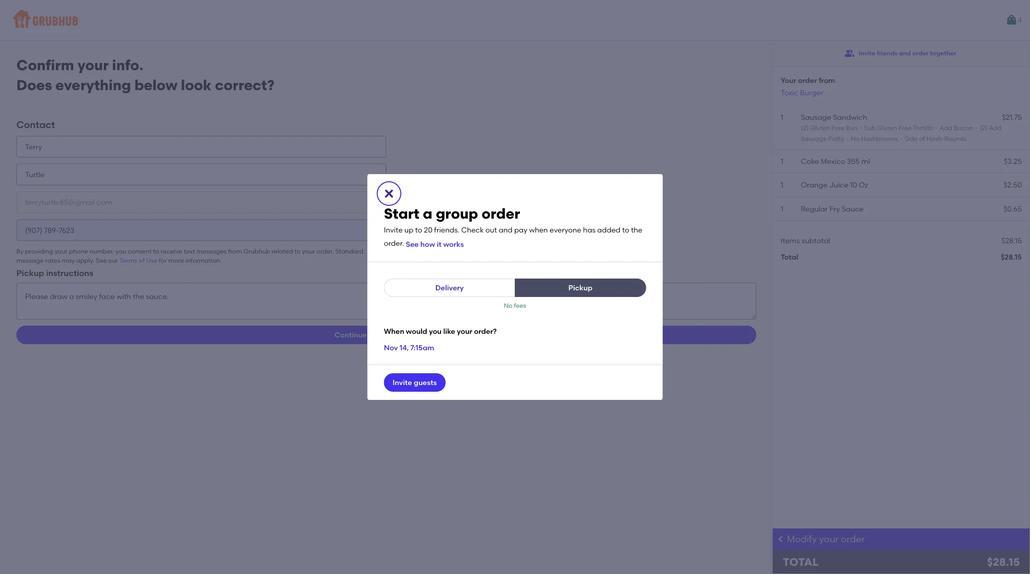 Task type: locate. For each thing, give the bounding box(es) containing it.
0 horizontal spatial pickup
[[16, 268, 44, 278]]

1 vertical spatial of
[[139, 257, 145, 264]]

add right bacon
[[989, 124, 1002, 132]]

fry
[[830, 204, 840, 213]]

0 horizontal spatial )
[[807, 124, 809, 132]]

ml
[[862, 157, 870, 166]]

grubhub
[[244, 248, 270, 255]]

1 1 from the top
[[781, 113, 783, 122]]

of
[[919, 135, 925, 142], [139, 257, 145, 264]]

order. left standard
[[317, 248, 334, 255]]

0 vertical spatial see
[[406, 240, 419, 249]]

sub
[[864, 124, 876, 132]]

subtotal
[[802, 236, 830, 245]]

use
[[146, 257, 157, 264]]

invite left guests on the bottom left
[[393, 378, 412, 387]]

side
[[905, 135, 918, 142]]

0 horizontal spatial no
[[504, 302, 513, 309]]

0 horizontal spatial order.
[[317, 248, 334, 255]]

1 vertical spatial $28.15
[[1001, 253, 1022, 261]]

invite right people icon
[[859, 49, 876, 57]]

2 free from the left
[[899, 124, 912, 132]]

information.
[[185, 257, 222, 264]]

1 horizontal spatial and
[[899, 49, 911, 57]]

1 vertical spatial you
[[429, 327, 442, 336]]

1 horizontal spatial gluten
[[877, 124, 897, 132]]

1 add from the left
[[940, 124, 952, 132]]

regular
[[801, 204, 828, 213]]

payment
[[378, 331, 409, 339]]

added
[[597, 226, 621, 234]]

you up the terms
[[116, 248, 126, 255]]

7:15am
[[411, 343, 434, 352]]

0 horizontal spatial (
[[801, 124, 803, 132]]

) down sausage sandwich
[[807, 124, 809, 132]]

your up may
[[55, 248, 67, 255]]

order inside 'button'
[[913, 49, 929, 57]]

sausage down burger
[[801, 113, 831, 122]]

of down consent
[[139, 257, 145, 264]]

invite left up
[[384, 226, 403, 234]]

2
[[803, 124, 807, 132], [982, 124, 986, 132]]

2 down sausage sandwich
[[803, 124, 807, 132]]

1 horizontal spatial order.
[[384, 239, 404, 248]]

$28.15
[[1002, 236, 1022, 245], [1001, 253, 1022, 261], [987, 556, 1020, 569]]

2 sausage from the top
[[801, 135, 827, 142]]

does
[[16, 76, 52, 94]]

order up burger
[[798, 76, 817, 85]]

1 for regular fry sauce
[[781, 204, 783, 213]]

add sausage patty
[[801, 124, 1002, 142]]

add up rounds at the right top of page
[[940, 124, 952, 132]]

and right friends
[[899, 49, 911, 57]]

order inside your order from toxic burger
[[798, 76, 817, 85]]

(
[[801, 124, 803, 132], [980, 124, 982, 132]]

2 vertical spatial invite
[[393, 378, 412, 387]]

Pickup instructions text field
[[16, 283, 756, 320]]

from
[[819, 76, 835, 85], [228, 248, 242, 255]]

4 1 from the top
[[781, 204, 783, 213]]

order right modify on the right bottom of page
[[841, 534, 865, 545]]

) right bacon
[[986, 124, 988, 132]]

1 horizontal spatial )
[[986, 124, 988, 132]]

hashbrowns
[[861, 135, 898, 142]]

invite inside 'button'
[[859, 49, 876, 57]]

order
[[913, 49, 929, 57], [798, 76, 817, 85], [482, 205, 520, 222], [841, 534, 865, 545]]

see
[[406, 240, 419, 249], [96, 257, 107, 264]]

and
[[899, 49, 911, 57], [499, 226, 513, 234]]

1 horizontal spatial pickup
[[569, 283, 593, 292]]

order up 'out'
[[482, 205, 520, 222]]

pickup for pickup
[[569, 283, 593, 292]]

1 horizontal spatial (
[[980, 124, 982, 132]]

1 vertical spatial total
[[783, 556, 819, 569]]

∙ right bacon
[[975, 124, 979, 132]]

free
[[832, 124, 845, 132], [899, 124, 912, 132]]

1 horizontal spatial free
[[899, 124, 912, 132]]

1 horizontal spatial 2
[[982, 124, 986, 132]]

total down modify on the right bottom of page
[[783, 556, 819, 569]]

has
[[583, 226, 596, 234]]

1 horizontal spatial no
[[851, 135, 860, 142]]

( 2 ) gluten free bun ∙ sub gluten free tortilla ∙ add bacon
[[801, 124, 973, 132]]

2 add from the left
[[989, 124, 1002, 132]]

1 horizontal spatial you
[[429, 327, 442, 336]]

0 vertical spatial invite
[[859, 49, 876, 57]]

1 horizontal spatial of
[[919, 135, 925, 142]]

your up everything
[[77, 57, 109, 74]]

1 vertical spatial and
[[499, 226, 513, 234]]

see down up
[[406, 240, 419, 249]]

1 left orange
[[781, 181, 783, 189]]

$2.50
[[1004, 181, 1022, 189]]

gluten down sausage sandwich
[[810, 124, 830, 132]]

1 left regular
[[781, 204, 783, 213]]

no down bun
[[851, 135, 860, 142]]

continue
[[335, 331, 367, 339]]

look
[[181, 76, 212, 94]]

2 1 from the top
[[781, 157, 783, 166]]

friends
[[877, 49, 898, 57]]

your right modify on the right bottom of page
[[819, 534, 839, 545]]

sausage left patty
[[801, 135, 827, 142]]

1 vertical spatial see
[[96, 257, 107, 264]]

0 horizontal spatial see
[[96, 257, 107, 264]]

out
[[486, 226, 497, 234]]

1
[[781, 113, 783, 122], [781, 157, 783, 166], [781, 181, 783, 189], [781, 204, 783, 213]]

( right bacon
[[980, 124, 982, 132]]

our
[[108, 257, 118, 264]]

free up patty
[[832, 124, 845, 132]]

0 horizontal spatial and
[[499, 226, 513, 234]]

0 horizontal spatial 2
[[803, 124, 807, 132]]

1 down toxic
[[781, 113, 783, 122]]

invite inside button
[[393, 378, 412, 387]]

0 vertical spatial and
[[899, 49, 911, 57]]

patty
[[829, 135, 844, 142]]

how
[[421, 240, 435, 249]]

1 horizontal spatial from
[[819, 76, 835, 85]]

providing
[[25, 248, 53, 255]]

see inside button
[[406, 240, 419, 249]]

0 vertical spatial sausage
[[801, 113, 831, 122]]

order.
[[384, 239, 404, 248], [317, 248, 334, 255]]

2 vertical spatial $28.15
[[987, 556, 1020, 569]]

0 horizontal spatial gluten
[[810, 124, 830, 132]]

1 vertical spatial invite
[[384, 226, 403, 234]]

1 left coke on the top right of the page
[[781, 157, 783, 166]]

∙
[[859, 124, 863, 132], [935, 124, 939, 132], [975, 124, 979, 132], [846, 135, 850, 142], [900, 135, 903, 142]]

to left the
[[622, 226, 629, 234]]

( down sausage sandwich
[[801, 124, 803, 132]]

from inside your order from toxic burger
[[819, 76, 835, 85]]

your
[[77, 57, 109, 74], [55, 248, 67, 255], [302, 248, 315, 255], [457, 327, 472, 336], [819, 534, 839, 545]]

)
[[807, 124, 809, 132], [986, 124, 988, 132]]

sausage
[[801, 113, 831, 122], [801, 135, 827, 142]]

1 for coke mexico 355 ml
[[781, 157, 783, 166]]

rounds
[[945, 135, 967, 142]]

juice
[[829, 181, 849, 189]]

to left payment
[[369, 331, 376, 339]]

10
[[850, 181, 857, 189]]

guests
[[414, 378, 437, 387]]

2 gluten from the left
[[877, 124, 897, 132]]

2 right bacon
[[982, 124, 986, 132]]

standard
[[335, 248, 363, 255]]

0 horizontal spatial of
[[139, 257, 145, 264]]

1 vertical spatial sausage
[[801, 135, 827, 142]]

1 horizontal spatial add
[[989, 124, 1002, 132]]

apply.
[[76, 257, 94, 264]]

instructions
[[46, 268, 93, 278]]

pickup
[[16, 268, 44, 278], [569, 283, 593, 292]]

0 horizontal spatial from
[[228, 248, 242, 255]]

invite friends and order together
[[859, 49, 956, 57]]

0 horizontal spatial you
[[116, 248, 126, 255]]

order. inside by providing your phone number, you consent to receive text messages from grubhub related to your order. standard message rates may apply. see our
[[317, 248, 334, 255]]

0 vertical spatial you
[[116, 248, 126, 255]]

delivery
[[436, 283, 464, 292]]

3 1 from the top
[[781, 181, 783, 189]]

of down tortilla at the top
[[919, 135, 925, 142]]

pickup inside button
[[569, 283, 593, 292]]

messages
[[197, 248, 227, 255]]

add inside add sausage patty
[[989, 124, 1002, 132]]

1 vertical spatial pickup
[[569, 283, 593, 292]]

2 2 from the left
[[982, 124, 986, 132]]

coke
[[801, 157, 819, 166]]

total down items
[[781, 253, 798, 261]]

1 horizontal spatial see
[[406, 240, 419, 249]]

delivery button
[[384, 279, 515, 297]]

toxic
[[781, 88, 799, 97]]

it
[[437, 240, 442, 249]]

and right 'out'
[[499, 226, 513, 234]]

no
[[851, 135, 860, 142], [504, 302, 513, 309]]

0 vertical spatial total
[[781, 253, 798, 261]]

you left like
[[429, 327, 442, 336]]

1 sausage from the top
[[801, 113, 831, 122]]

∙ right bun
[[859, 124, 863, 132]]

2 ) from the left
[[986, 124, 988, 132]]

group
[[436, 205, 478, 222]]

gluten up hashbrowns
[[877, 124, 897, 132]]

invite for invite guests
[[393, 378, 412, 387]]

invite for invite friends and order together
[[859, 49, 876, 57]]

see inside by providing your phone number, you consent to receive text messages from grubhub related to your order. standard message rates may apply. see our
[[96, 257, 107, 264]]

free up ∙ no hashbrowns ∙ side of hash-rounds
[[899, 124, 912, 132]]

toxic burger link
[[781, 88, 823, 97]]

0 vertical spatial no
[[851, 135, 860, 142]]

order. down start
[[384, 239, 404, 248]]

$28.15 for $28.15
[[1001, 253, 1022, 261]]

to
[[415, 226, 422, 234], [622, 226, 629, 234], [153, 248, 159, 255], [295, 248, 301, 255], [369, 331, 376, 339]]

order left the together
[[913, 49, 929, 57]]

1 ( from the left
[[801, 124, 803, 132]]

order inside start a group order invite up to 20 friends. check out and pay when everyone has added to the order.
[[482, 205, 520, 222]]

items
[[781, 236, 800, 245]]

hash-
[[927, 135, 945, 142]]

from up burger
[[819, 76, 835, 85]]

0 vertical spatial pickup
[[16, 268, 44, 278]]

0 vertical spatial from
[[819, 76, 835, 85]]

from left grubhub
[[228, 248, 242, 255]]

invite
[[859, 49, 876, 57], [384, 226, 403, 234], [393, 378, 412, 387]]

see down number, at the top
[[96, 257, 107, 264]]

∙ no hashbrowns ∙ side of hash-rounds
[[844, 135, 967, 142]]

0 horizontal spatial free
[[832, 124, 845, 132]]

no left fees
[[504, 302, 513, 309]]

1 vertical spatial from
[[228, 248, 242, 255]]

$0.65
[[1004, 204, 1022, 213]]

0 horizontal spatial add
[[940, 124, 952, 132]]

invite inside start a group order invite up to 20 friends. check out and pay when everyone has added to the order.
[[384, 226, 403, 234]]

sausage sandwich
[[801, 113, 867, 122]]

gluten
[[810, 124, 830, 132], [877, 124, 897, 132]]

like
[[443, 327, 455, 336]]

you
[[116, 248, 126, 255], [429, 327, 442, 336]]



Task type: vqa. For each thing, say whether or not it's contained in the screenshot.
Not enough ratings for Hopia Like It Bakery
no



Task type: describe. For each thing, give the bounding box(es) containing it.
would
[[406, 327, 427, 336]]

to left the '20'
[[415, 226, 422, 234]]

0 vertical spatial of
[[919, 135, 925, 142]]

when
[[384, 327, 404, 336]]

confirm your info. does everything below look correct?
[[16, 57, 275, 94]]

for
[[159, 257, 167, 264]]

Phone telephone field
[[16, 219, 386, 241]]

start
[[384, 205, 420, 222]]

text
[[184, 248, 195, 255]]

1 gluten from the left
[[810, 124, 830, 132]]

everyone
[[550, 226, 581, 234]]

∙ left side
[[900, 135, 903, 142]]

to right related
[[295, 248, 301, 255]]

main navigation navigation
[[0, 0, 1030, 40]]

sandwich
[[833, 113, 867, 122]]

pickup instructions
[[16, 268, 93, 278]]

Last name text field
[[16, 164, 386, 185]]

number,
[[90, 248, 114, 255]]

modify your order
[[787, 534, 865, 545]]

∙ down bun
[[846, 135, 850, 142]]

4
[[1018, 16, 1022, 24]]

the
[[631, 226, 643, 234]]

people icon image
[[845, 48, 855, 58]]

below
[[134, 76, 178, 94]]

related
[[272, 248, 293, 255]]

you inside by providing your phone number, you consent to receive text messages from grubhub related to your order. standard message rates may apply. see our
[[116, 248, 126, 255]]

fees
[[514, 302, 526, 309]]

to inside button
[[369, 331, 376, 339]]

friends.
[[434, 226, 460, 234]]

works
[[443, 240, 464, 249]]

nov
[[384, 343, 398, 352]]

terms of use link
[[119, 257, 157, 264]]

method
[[411, 331, 438, 339]]

your right related
[[302, 248, 315, 255]]

check
[[461, 226, 484, 234]]

your order from toxic burger
[[781, 76, 835, 97]]

see how it works button
[[406, 235, 464, 254]]

your
[[781, 76, 796, 85]]

2 ( from the left
[[980, 124, 982, 132]]

your inside confirm your info. does everything below look correct?
[[77, 57, 109, 74]]

more
[[168, 257, 184, 264]]

a
[[423, 205, 433, 222]]

First name text field
[[16, 136, 386, 158]]

info.
[[112, 57, 143, 74]]

correct?
[[215, 76, 275, 94]]

and inside 'button'
[[899, 49, 911, 57]]

1 free from the left
[[832, 124, 845, 132]]

to up use
[[153, 248, 159, 255]]

phone
[[69, 248, 88, 255]]

items subtotal
[[781, 236, 830, 245]]

burger
[[800, 88, 823, 97]]

∙ ( 2 )
[[973, 124, 989, 132]]

$3.25
[[1004, 157, 1022, 166]]

orange juice 10 oz
[[801, 181, 868, 189]]

mexico
[[821, 157, 845, 166]]

tortilla
[[913, 124, 933, 132]]

and inside start a group order invite up to 20 friends. check out and pay when everyone has added to the order.
[[499, 226, 513, 234]]

1 for orange juice 10 oz
[[781, 181, 783, 189]]

order. inside start a group order invite up to 20 friends. check out and pay when everyone has added to the order.
[[384, 239, 404, 248]]

svg image
[[383, 188, 395, 200]]

0 vertical spatial $28.15
[[1002, 236, 1022, 245]]

confirm
[[16, 57, 74, 74]]

$28.15 for modify your order
[[987, 556, 1020, 569]]

by providing your phone number, you consent to receive text messages from grubhub related to your order. standard message rates may apply. see our
[[16, 248, 363, 264]]

bun
[[846, 124, 858, 132]]

message
[[16, 257, 44, 264]]

rates
[[45, 257, 60, 264]]

1 for sausage sandwich
[[781, 113, 783, 122]]

1 2 from the left
[[803, 124, 807, 132]]

oz
[[859, 181, 868, 189]]

consent
[[128, 248, 152, 255]]

pay
[[514, 226, 527, 234]]

nov 14, 7:15am
[[384, 343, 434, 352]]

continue to payment method
[[335, 331, 438, 339]]

pickup for pickup instructions
[[16, 268, 44, 278]]

when would you like your order?
[[384, 327, 497, 336]]

no fees
[[504, 302, 526, 309]]

invite guests
[[393, 378, 437, 387]]

regular fry sauce
[[801, 204, 864, 213]]

from inside by providing your phone number, you consent to receive text messages from grubhub related to your order. standard message rates may apply. see our
[[228, 248, 242, 255]]

start a group order invite up to 20 friends. check out and pay when everyone has added to the order.
[[384, 205, 643, 248]]

coke mexico 355 ml
[[801, 157, 870, 166]]

orange
[[801, 181, 828, 189]]

14,
[[400, 343, 409, 352]]

20
[[424, 226, 433, 234]]

see how it works
[[406, 240, 464, 249]]

total for modify your order
[[783, 556, 819, 569]]

sausage inside add sausage patty
[[801, 135, 827, 142]]

total for $28.15
[[781, 253, 798, 261]]

4 button
[[1006, 11, 1022, 29]]

may
[[62, 257, 75, 264]]

355
[[847, 157, 860, 166]]

invite guests button
[[384, 373, 446, 392]]

modify
[[787, 534, 817, 545]]

1 vertical spatial no
[[504, 302, 513, 309]]

your right like
[[457, 327, 472, 336]]

order?
[[474, 327, 497, 336]]

sauce
[[842, 204, 864, 213]]

invite friends and order together button
[[845, 44, 956, 63]]

1 ) from the left
[[807, 124, 809, 132]]

∙ up hash-
[[935, 124, 939, 132]]

everything
[[56, 76, 131, 94]]

contact
[[16, 119, 55, 130]]



